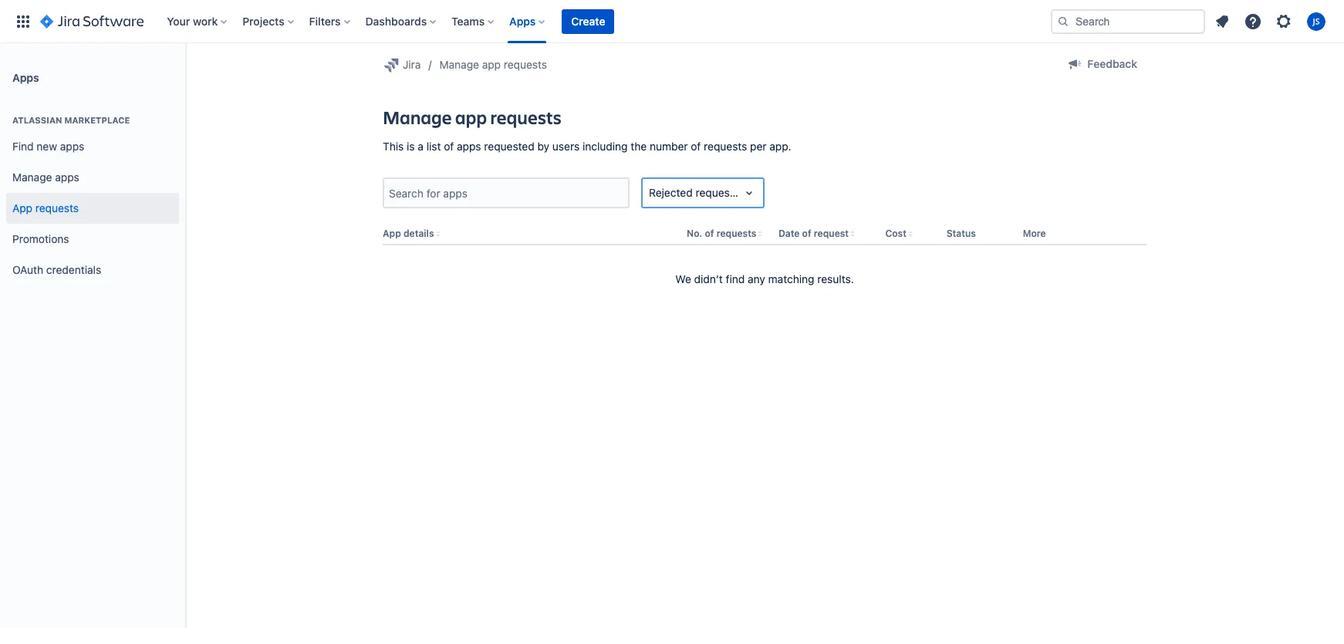 Task type: locate. For each thing, give the bounding box(es) containing it.
Search for requested apps field
[[384, 179, 628, 207]]

app up promotions
[[12, 201, 32, 214]]

date of request button
[[779, 228, 849, 240]]

apps down find new apps
[[55, 170, 79, 183]]

search image
[[1058, 15, 1070, 27]]

we
[[676, 273, 692, 286]]

0 vertical spatial app
[[482, 58, 501, 71]]

feedback button
[[1057, 52, 1147, 76]]

work
[[193, 14, 218, 27]]

didn't
[[695, 273, 723, 286]]

requests down primary element
[[504, 58, 547, 71]]

app requests link
[[6, 193, 179, 224]]

find new apps
[[12, 139, 84, 153]]

dashboards
[[366, 14, 427, 27]]

promotions
[[12, 232, 69, 245]]

teams button
[[447, 9, 500, 34]]

of right list
[[444, 140, 454, 153]]

is
[[407, 140, 415, 153]]

atlassian marketplace group
[[6, 99, 179, 290]]

1 vertical spatial app
[[456, 105, 487, 130]]

number
[[650, 140, 688, 153]]

apps button
[[505, 9, 552, 34]]

requests down manage apps on the left of page
[[35, 201, 79, 214]]

oauth credentials
[[12, 263, 101, 276]]

2 vertical spatial manage
[[12, 170, 52, 183]]

manage down teams
[[440, 58, 479, 71]]

apps
[[60, 139, 84, 153], [457, 140, 481, 153], [55, 170, 79, 183]]

app
[[482, 58, 501, 71], [456, 105, 487, 130]]

manage apps link
[[6, 162, 179, 193]]

context icon image
[[383, 56, 401, 74], [383, 56, 401, 74]]

of right number
[[691, 140, 701, 153]]

0 horizontal spatial app
[[12, 201, 32, 214]]

your
[[167, 14, 190, 27]]

we didn't find any matching results.
[[676, 273, 854, 286]]

date
[[779, 228, 800, 240]]

credentials
[[46, 263, 101, 276]]

any
[[748, 273, 766, 286]]

this is a list of apps requested by users including the number of requests per app.
[[383, 140, 792, 153]]

no.
[[687, 228, 703, 240]]

app
[[12, 201, 32, 214], [383, 228, 401, 240]]

apps
[[510, 14, 536, 27], [12, 71, 39, 84]]

manage up a
[[383, 105, 452, 130]]

1 vertical spatial manage app requests
[[383, 105, 562, 130]]

1 horizontal spatial app
[[383, 228, 401, 240]]

0 horizontal spatial apps
[[12, 71, 39, 84]]

requests right no.
[[717, 228, 757, 240]]

date of request
[[779, 228, 849, 240]]

manage app requests up requested
[[383, 105, 562, 130]]

request
[[814, 228, 849, 240]]

1 vertical spatial app
[[383, 228, 401, 240]]

details
[[404, 228, 434, 240]]

manage down find
[[12, 170, 52, 183]]

manage app requests
[[440, 58, 547, 71], [383, 105, 562, 130]]

0 vertical spatial manage
[[440, 58, 479, 71]]

0 vertical spatial app
[[12, 201, 32, 214]]

primary element
[[9, 0, 1052, 43]]

feedback
[[1088, 57, 1138, 70]]

manage apps
[[12, 170, 79, 183]]

of
[[444, 140, 454, 153], [691, 140, 701, 153], [705, 228, 715, 240], [803, 228, 812, 240]]

app inside atlassian marketplace 'group'
[[12, 201, 32, 214]]

no. of requests
[[687, 228, 757, 240]]

app left details
[[383, 228, 401, 240]]

app up requested
[[456, 105, 487, 130]]

your profile and settings image
[[1308, 12, 1326, 30]]

manage app requests link
[[440, 56, 547, 74]]

apps right teams dropdown button
[[510, 14, 536, 27]]

1 horizontal spatial apps
[[510, 14, 536, 27]]

manage for the manage apps link
[[12, 170, 52, 183]]

settings image
[[1275, 12, 1294, 30]]

app requests
[[12, 201, 79, 214]]

banner
[[0, 0, 1345, 43]]

0 vertical spatial apps
[[510, 14, 536, 27]]

app down teams dropdown button
[[482, 58, 501, 71]]

manage
[[440, 58, 479, 71], [383, 105, 452, 130], [12, 170, 52, 183]]

of right date
[[803, 228, 812, 240]]

jira software image
[[40, 12, 144, 30], [40, 12, 144, 30]]

your work button
[[162, 9, 233, 34]]

manage inside atlassian marketplace 'group'
[[12, 170, 52, 183]]

cost
[[886, 228, 907, 240]]

apps up atlassian
[[12, 71, 39, 84]]

requests
[[504, 58, 547, 71], [491, 105, 562, 130], [704, 140, 748, 153], [696, 186, 739, 200], [35, 201, 79, 214], [717, 228, 757, 240]]

0 vertical spatial manage app requests
[[440, 58, 547, 71]]

the
[[631, 140, 647, 153]]

manage for the manage app requests link
[[440, 58, 479, 71]]

manage app requests down teams dropdown button
[[440, 58, 547, 71]]



Task type: vqa. For each thing, say whether or not it's contained in the screenshot.
Jacob Simon changed the status to In Progress on KAN-4 - Project Jacob Simon link
no



Task type: describe. For each thing, give the bounding box(es) containing it.
promotions link
[[6, 224, 179, 255]]

open image
[[740, 184, 759, 203]]

no. of requests button
[[687, 228, 757, 240]]

appswitcher icon image
[[14, 12, 32, 30]]

create button
[[562, 9, 615, 34]]

rejected requests
[[649, 186, 739, 200]]

marketplace
[[64, 115, 130, 125]]

atlassian marketplace
[[12, 115, 130, 125]]

filters button
[[305, 9, 356, 34]]

list
[[427, 140, 441, 153]]

find new apps link
[[6, 131, 179, 162]]

jira link
[[383, 56, 421, 74]]

per
[[751, 140, 767, 153]]

Search field
[[1052, 9, 1206, 34]]

this
[[383, 140, 404, 153]]

a
[[418, 140, 424, 153]]

requested
[[484, 140, 535, 153]]

oauth credentials link
[[6, 255, 179, 286]]

apps right new
[[60, 139, 84, 153]]

1 vertical spatial manage
[[383, 105, 452, 130]]

of right no.
[[705, 228, 715, 240]]

rejected
[[649, 186, 693, 200]]

matching
[[769, 273, 815, 286]]

dashboards button
[[361, 9, 443, 34]]

new
[[37, 139, 57, 153]]

requests left the open icon
[[696, 186, 739, 200]]

create
[[572, 14, 606, 27]]

app for app requests
[[12, 201, 32, 214]]

projects
[[243, 14, 285, 27]]

by
[[538, 140, 550, 153]]

more
[[1024, 228, 1047, 240]]

notifications image
[[1214, 12, 1232, 30]]

find
[[726, 273, 745, 286]]

requests inside atlassian marketplace 'group'
[[35, 201, 79, 214]]

including
[[583, 140, 628, 153]]

app for app details
[[383, 228, 401, 240]]

atlassian
[[12, 115, 62, 125]]

cost button
[[886, 228, 907, 240]]

teams
[[452, 14, 485, 27]]

status
[[947, 228, 977, 240]]

help image
[[1245, 12, 1263, 30]]

projects button
[[238, 9, 300, 34]]

filters
[[309, 14, 341, 27]]

apps inside dropdown button
[[510, 14, 536, 27]]

oauth
[[12, 263, 43, 276]]

requests left per
[[704, 140, 748, 153]]

1 vertical spatial apps
[[12, 71, 39, 84]]

sidebar navigation image
[[168, 62, 202, 93]]

results.
[[818, 273, 854, 286]]

users
[[553, 140, 580, 153]]

banner containing your work
[[0, 0, 1345, 43]]

jira
[[403, 58, 421, 71]]

app.
[[770, 140, 792, 153]]

your work
[[167, 14, 218, 27]]

app details button
[[383, 228, 434, 240]]

find
[[12, 139, 34, 153]]

apps right list
[[457, 140, 481, 153]]

app details
[[383, 228, 434, 240]]

requests up requested
[[491, 105, 562, 130]]



